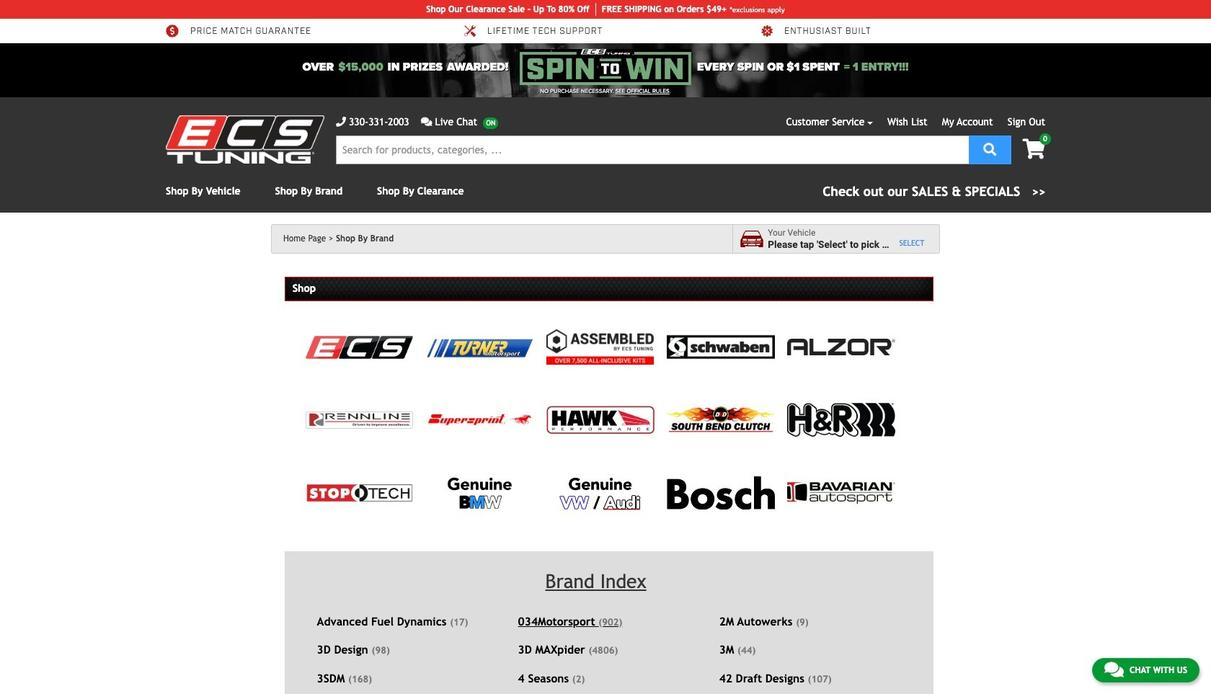 Task type: locate. For each thing, give the bounding box(es) containing it.
rennline logo image
[[306, 412, 413, 429]]

h%26r logo image
[[788, 403, 896, 437]]

comments image
[[1105, 661, 1124, 679]]

shopping cart image
[[1023, 139, 1046, 159]]

search image
[[984, 142, 997, 155]]

supersprint logo image
[[426, 412, 534, 428]]

schwaben logo image
[[667, 335, 775, 360]]

ecs tuning 'spin to win' contest logo image
[[520, 49, 692, 85]]

comments image
[[421, 117, 432, 127]]

Search text field
[[336, 136, 969, 164]]

turner%20motorsport logo image
[[426, 337, 534, 358]]

stoptech logo image
[[306, 484, 413, 503]]

south%20bend%20clutch logo image
[[667, 407, 775, 434]]

genuine%20bmw logo image
[[447, 476, 513, 511]]

ecs tuning image
[[166, 115, 325, 164]]



Task type: describe. For each thing, give the bounding box(es) containing it.
bavarian%20autosport logo image
[[788, 483, 896, 504]]

bosch logo image
[[667, 477, 775, 510]]

phone image
[[336, 117, 346, 127]]

ecs logo image
[[306, 336, 413, 359]]

hawk logo image
[[547, 406, 655, 434]]

genuine%20volkswagen%20audi logo image
[[558, 476, 643, 511]]

alzor logo image
[[788, 339, 896, 356]]

assembled%20by%20ecs logo image
[[547, 330, 654, 365]]



Task type: vqa. For each thing, say whether or not it's contained in the screenshot.
the Genuine%20BMW Logo
yes



